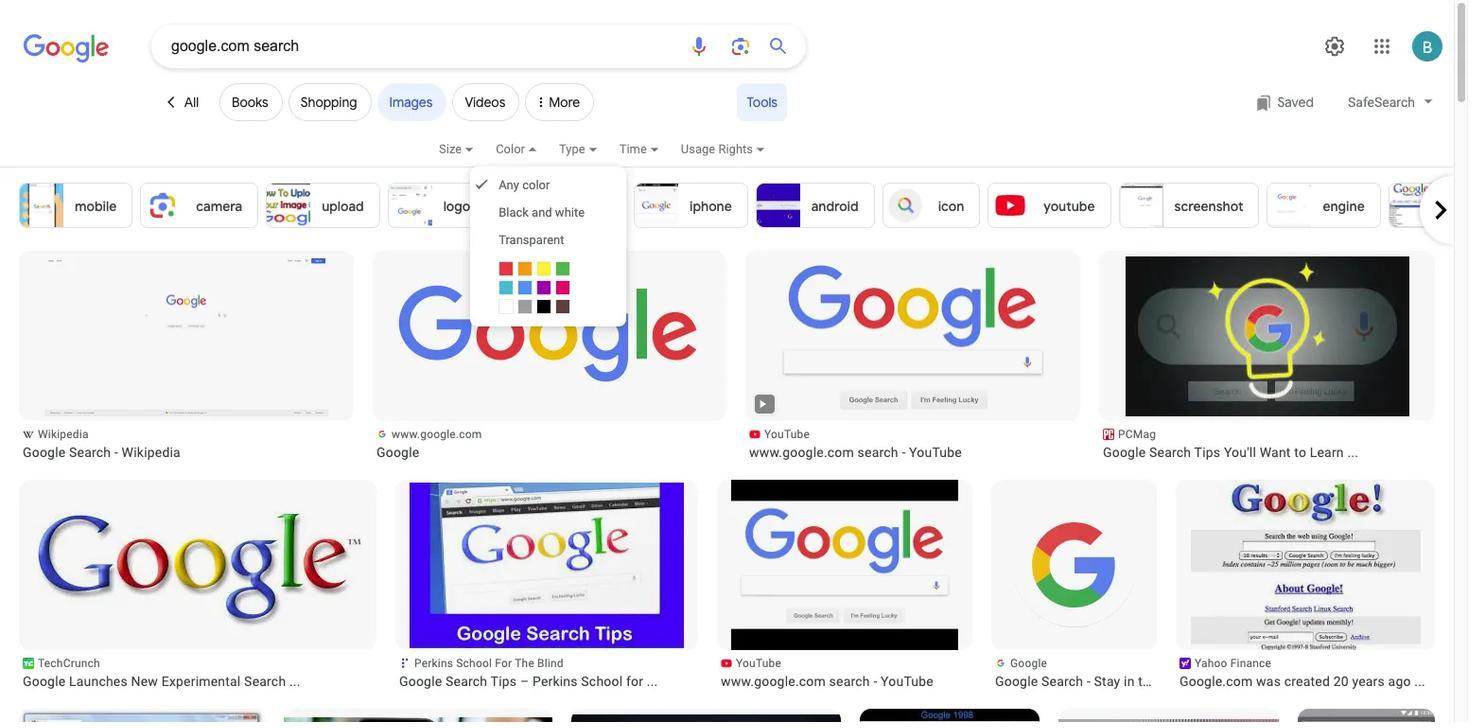 Task type: describe. For each thing, give the bounding box(es) containing it.
google launches new experimental search features for tracking your online  purchases, reservations & events from gmail | techcrunch element
[[23, 673, 373, 690]]

all
[[184, 94, 199, 111]]

android
[[812, 198, 859, 215]]

0 vertical spatial wikipedia
[[38, 428, 89, 441]]

... inside google search tips – perkins school for the blind element
[[647, 674, 658, 689]]

size button
[[439, 139, 496, 171]]

perkins school for the blind
[[414, 657, 564, 670]]

in
[[1124, 674, 1135, 689]]

yahoo finance
[[1195, 657, 1272, 670]]

... inside google launches new experimental search features for tracking your online  purchases, reservations & events from gmail | techcrunch "element"
[[290, 674, 301, 689]]

new
[[131, 674, 158, 689]]

logo
[[443, 198, 471, 215]]

upload link
[[266, 183, 380, 228]]

size
[[439, 142, 462, 156]]

search for google search - stay in the know with ...
[[1042, 674, 1084, 689]]

google.com
[[1180, 674, 1253, 689]]

videos link
[[453, 83, 520, 121]]

techcrunch
[[38, 657, 100, 670]]

google search - wikipedia element
[[23, 444, 350, 461]]

google for google search - stay in the know with ...
[[995, 674, 1038, 689]]

white image
[[499, 299, 514, 314]]

safesearch
[[1348, 94, 1416, 109]]

finance
[[1231, 657, 1272, 670]]

images
[[389, 94, 433, 111]]

pcmag
[[1118, 428, 1156, 441]]

google search tips – perkins school for the blind element
[[399, 673, 695, 690]]

1 list item from the left
[[284, 709, 553, 722]]

google for google search tips – perkins school for ...
[[399, 674, 442, 689]]

wallpaper link
[[494, 183, 627, 228]]

- for the top www.google.com search - youtube "list item"
[[902, 445, 906, 460]]

blind
[[538, 657, 564, 670]]

google element
[[377, 444, 723, 461]]

1 vertical spatial wikipedia
[[122, 445, 181, 460]]

type button
[[559, 139, 619, 171]]

search for the top www.google.com search - youtube "list item"
[[858, 445, 899, 460]]

www.google.com search - youtube element for bottommost www.google.com search - youtube "list item"
[[721, 673, 969, 690]]

google image
[[398, 283, 701, 389]]

google search tips you'll want to learn ... list item
[[1100, 251, 1435, 461]]

2 list item from the left
[[1059, 709, 1279, 722]]

tips for –
[[491, 674, 517, 689]]

what is google? image
[[860, 709, 1040, 722]]

yahoo
[[1195, 657, 1228, 670]]

camera link
[[140, 183, 259, 228]]

www.google.com search - youtube element for the top www.google.com search - youtube "list item"
[[749, 444, 1077, 461]]

quick settings image
[[1324, 35, 1347, 58]]

engine link
[[1267, 183, 1381, 228]]

google search - stay in the know with ... list item
[[992, 480, 1239, 690]]

www.google.com for the top www.google.com search - youtube "list item"
[[749, 445, 854, 460]]

- for bottommost www.google.com search - youtube "list item"
[[874, 674, 878, 689]]

to
[[1295, 445, 1307, 460]]

any
[[499, 178, 519, 192]]

engine
[[1323, 198, 1365, 215]]

all link
[[151, 83, 214, 121]]

... inside google search - stay in the know with your google app element
[[1228, 674, 1239, 689]]

for
[[626, 674, 644, 689]]

rights
[[719, 142, 753, 156]]

more
[[549, 94, 580, 111]]

google search - stay in the know with ...
[[995, 674, 1239, 689]]

white
[[555, 205, 585, 220]]

created
[[1285, 674, 1330, 689]]

safesearch button
[[1339, 83, 1443, 121]]

www.google.com search - youtube image for bottommost www.google.com search - youtube "list item"
[[731, 480, 959, 650]]

google for google "element"
[[377, 445, 420, 460]]

and
[[532, 205, 552, 220]]

icon
[[938, 198, 965, 215]]

mobile
[[75, 198, 117, 215]]

google launches new experimental search ... list item
[[19, 480, 377, 690]]

google search tips – perkins school for ...
[[399, 674, 658, 689]]

with
[[1199, 674, 1224, 689]]

google search tips – perkins school for the blind image
[[410, 483, 684, 648]]

www.google.com for bottommost www.google.com search - youtube "list item"
[[721, 674, 826, 689]]

google launches new experimental search features for tracking your online  purchases, reservations & events from gmail | techcrunch image
[[33, 497, 362, 634]]

tools button
[[738, 83, 787, 121]]

search for google search tips you'll want to learn ...
[[1150, 445, 1192, 460]]

click for video information image
[[756, 397, 770, 411]]

- for google search - stay in the know with ... list item
[[1087, 674, 1091, 689]]

auto
[[1445, 198, 1469, 215]]

the
[[515, 657, 535, 670]]

for
[[495, 657, 512, 670]]

google search - wikipedia list item
[[19, 251, 354, 461]]

0 vertical spatial www.google.com search - youtube list item
[[746, 251, 1081, 461]]

stay
[[1094, 674, 1121, 689]]

color button
[[496, 139, 559, 171]]

auto link
[[1389, 183, 1469, 228]]

any color
[[499, 178, 550, 192]]

was
[[1257, 674, 1281, 689]]

logo link
[[388, 183, 487, 228]]

0 horizontal spatial school
[[456, 657, 492, 670]]

google search - wikipedia
[[23, 445, 181, 460]]

wallpaper
[[550, 198, 610, 215]]

want
[[1260, 445, 1291, 460]]

black and white
[[499, 205, 585, 220]]

youtube link
[[988, 183, 1111, 228]]

transparent
[[499, 233, 564, 247]]

the
[[1139, 674, 1158, 689]]

mobile link
[[19, 183, 133, 228]]

- for google search - wikipedia list item
[[114, 445, 118, 460]]

google launches new experimental search ...
[[23, 674, 301, 689]]

shopping
[[301, 94, 357, 111]]

tools
[[747, 94, 778, 111]]

search for google search - wikipedia
[[69, 445, 111, 460]]

years
[[1353, 674, 1385, 689]]

go to google home image
[[24, 32, 109, 64]]

shopping link
[[288, 83, 371, 121]]



Task type: locate. For each thing, give the bounding box(es) containing it.
any color link
[[470, 171, 627, 199]]

1 vertical spatial www.google.com search - youtube list item
[[717, 480, 973, 690]]

1 horizontal spatial tips
[[1195, 445, 1221, 460]]

... right for
[[647, 674, 658, 689]]

more filters element
[[525, 83, 594, 121]]

more button
[[525, 68, 600, 129]]

google inside list item
[[23, 445, 66, 460]]

perkins down blind
[[533, 674, 578, 689]]

0 vertical spatial www.google.com search - youtube image
[[771, 256, 1055, 416]]

videos
[[465, 94, 506, 111]]

upload
[[322, 198, 364, 215]]

perkins left for
[[414, 657, 453, 670]]

search
[[69, 445, 111, 460], [1150, 445, 1192, 460], [244, 674, 286, 689], [446, 674, 488, 689], [1042, 674, 1084, 689]]

Search text field
[[171, 30, 677, 62]]

2 vertical spatial www.google.com
[[721, 674, 826, 689]]

1 vertical spatial www.google.com search - youtube element
[[721, 673, 969, 690]]

school
[[456, 657, 492, 670], [581, 674, 623, 689]]

google search - stay in the know with your google app image
[[1007, 497, 1143, 633], [1298, 709, 1435, 722]]

www.google.com search - youtube image
[[771, 256, 1055, 416], [731, 480, 959, 650]]

try out the new google search | redmond pie image
[[19, 709, 265, 722]]

android link
[[756, 183, 875, 228]]

transparent link
[[470, 226, 627, 254]]

usage
[[681, 142, 716, 156]]

1 horizontal spatial perkins
[[533, 674, 578, 689]]

iphone link
[[634, 183, 748, 228]]

... inside 21 google search tips you'll want to learn | pcmag element
[[1348, 445, 1359, 460]]

search by image image
[[730, 35, 752, 58]]

0 horizontal spatial wikipedia
[[38, 428, 89, 441]]

www.google.com
[[392, 428, 482, 441], [749, 445, 854, 460], [721, 674, 826, 689]]

screenshot
[[1175, 198, 1244, 215]]

21 google search tips you'll want to learn | pcmag image
[[1126, 256, 1410, 416]]

google search tips – perkins school for ... list item
[[396, 480, 698, 690]]

list item down know
[[1059, 709, 1279, 722]]

saved
[[1278, 94, 1314, 111]]

google search - wikipedia image
[[44, 256, 328, 416]]

...
[[1348, 445, 1359, 460], [290, 674, 301, 689], [647, 674, 658, 689], [1228, 674, 1239, 689], [1415, 674, 1426, 689]]

google list item
[[373, 251, 727, 461]]

tips left you'll
[[1195, 445, 1221, 460]]

-
[[114, 445, 118, 460], [902, 445, 906, 460], [874, 674, 878, 689], [1087, 674, 1091, 689]]

0 vertical spatial www.google.com
[[392, 428, 482, 441]]

www.google.com search - youtube
[[749, 445, 962, 460], [721, 674, 934, 689]]

1 vertical spatial www.google.com
[[749, 445, 854, 460]]

black and white link
[[470, 199, 627, 226]]

1 horizontal spatial wikipedia
[[122, 445, 181, 460]]

- inside list item
[[1087, 674, 1091, 689]]

... right the learn
[[1348, 445, 1359, 460]]

www.google.com search - youtube for www.google.com search - youtube image for bottommost www.google.com search - youtube "list item"
[[721, 674, 934, 689]]

www.google.com search - youtube element
[[749, 444, 1077, 461], [721, 673, 969, 690]]

youtube
[[765, 428, 810, 441], [909, 445, 962, 460], [736, 657, 782, 670], [881, 674, 934, 689]]

1 horizontal spatial list item
[[1059, 709, 1279, 722]]

1 vertical spatial perkins
[[533, 674, 578, 689]]

1 vertical spatial list
[[19, 251, 1454, 722]]

saved link
[[1247, 83, 1324, 121]]

1 horizontal spatial google search - stay in the know with your google app image
[[1298, 709, 1435, 722]]

tips for you'll
[[1195, 445, 1221, 460]]

search
[[858, 445, 899, 460], [830, 674, 870, 689]]

experimental
[[162, 674, 241, 689]]

1 vertical spatial tips
[[491, 674, 517, 689]]

you'll
[[1224, 445, 1257, 460]]

1 vertical spatial school
[[581, 674, 623, 689]]

1 list from the top
[[19, 183, 1469, 228]]

0 vertical spatial www.google.com search - youtube
[[749, 445, 962, 460]]

... right ago
[[1415, 674, 1426, 689]]

google for google search tips you'll want to learn ...
[[1103, 445, 1146, 460]]

know
[[1161, 674, 1195, 689]]

0 vertical spatial perkins
[[414, 657, 453, 670]]

0 vertical spatial www.google.com search - youtube element
[[749, 444, 1077, 461]]

search for bottommost www.google.com search - youtube "list item"
[[830, 674, 870, 689]]

0 vertical spatial tips
[[1195, 445, 1221, 460]]

www.google.com search - youtube list item
[[746, 251, 1081, 461], [717, 480, 973, 690]]

0 vertical spatial google search - stay in the know with your google app image
[[1007, 497, 1143, 633]]

1 vertical spatial www.google.com search - youtube image
[[731, 480, 959, 650]]

google.com was created 20 years ago ...
[[1180, 674, 1426, 689]]

search inside "element"
[[244, 674, 286, 689]]

1 vertical spatial www.google.com search - youtube
[[721, 674, 934, 689]]

- inside list item
[[114, 445, 118, 460]]

... inside google.com was created 20 years ago — here's what it looked like when it  first launched element
[[1415, 674, 1426, 689]]

–
[[520, 674, 529, 689]]

google.com was created 20 years ago ... list item
[[1176, 480, 1435, 690]]

www.google.com search - youtube image for the top www.google.com search - youtube "list item"
[[771, 256, 1055, 416]]

color
[[496, 142, 525, 156]]

ago
[[1389, 674, 1412, 689]]

google
[[23, 445, 66, 460], [377, 445, 420, 460], [1103, 445, 1146, 460], [1011, 657, 1048, 670], [23, 674, 66, 689], [399, 674, 442, 689], [995, 674, 1038, 689]]

google search tips you'll want to learn ...
[[1103, 445, 1359, 460]]

icon link
[[883, 183, 981, 228]]

google's ai search could mean radical changes for your internet experience  - cnet image
[[557, 714, 841, 722]]

0 vertical spatial search
[[858, 445, 899, 460]]

screenshot link
[[1119, 183, 1260, 228]]

search for google search tips – perkins school for ...
[[446, 674, 488, 689]]

tips down for
[[491, 674, 517, 689]]

perkins
[[414, 657, 453, 670], [533, 674, 578, 689]]

color
[[522, 178, 550, 192]]

... down yahoo finance
[[1228, 674, 1239, 689]]

21 google search tips you'll want to learn | pcmag element
[[1103, 444, 1432, 461]]

black
[[499, 205, 529, 220]]

20
[[1334, 674, 1349, 689]]

1 vertical spatial search
[[830, 674, 870, 689]]

books link
[[220, 83, 283, 121]]

next image
[[1422, 191, 1460, 229]]

2 list from the top
[[19, 251, 1454, 722]]

usage rights button
[[681, 139, 787, 171]]

0 horizontal spatial list item
[[284, 709, 553, 722]]

time button
[[619, 139, 681, 171]]

google for google search - wikipedia
[[23, 445, 66, 460]]

wikipedia
[[38, 428, 89, 441], [122, 445, 181, 460]]

0 horizontal spatial perkins
[[414, 657, 453, 670]]

usage rights
[[681, 142, 753, 156]]

youtube
[[1044, 198, 1095, 215]]

type
[[559, 142, 585, 156]]

... right experimental
[[290, 674, 301, 689]]

1 horizontal spatial school
[[581, 674, 623, 689]]

list item down perkins school for the blind at the left of the page
[[284, 709, 553, 722]]

None search field
[[0, 24, 806, 68]]

list containing google search - wikipedia
[[19, 251, 1454, 722]]

google.com was created 20 years ago — here's what it looked like when it  first launched image
[[1191, 480, 1421, 661]]

iphone
[[690, 198, 732, 215]]

0 vertical spatial school
[[456, 657, 492, 670]]

0 vertical spatial list
[[19, 183, 1469, 228]]

www.google.com inside google list item
[[392, 428, 482, 441]]

time
[[619, 142, 647, 156]]

list containing mobile
[[19, 183, 1469, 228]]

list
[[19, 183, 1469, 228], [19, 251, 1454, 722]]

google for google launches new experimental search ...
[[23, 674, 66, 689]]

www.google.com search - youtube for the top www.google.com search - youtube "list item" www.google.com search - youtube image
[[749, 445, 962, 460]]

search inside list item
[[69, 445, 111, 460]]

camera
[[196, 198, 242, 215]]

1 vertical spatial google search - stay in the know with your google app image
[[1298, 709, 1435, 722]]

list item
[[284, 709, 553, 722], [1059, 709, 1279, 722]]

0 horizontal spatial tips
[[491, 674, 517, 689]]

google search - stay in the know with your google app element
[[995, 673, 1239, 690]]

click for video information tooltip
[[756, 397, 771, 411]]

0 horizontal spatial google search - stay in the know with your google app image
[[1007, 497, 1143, 633]]

google search - stay in the know with your google app image inside google search - stay in the know with ... list item
[[1007, 497, 1143, 633]]

google.com was created 20 years ago — here's what it looked like when it  first launched element
[[1180, 673, 1432, 690]]

tips
[[1195, 445, 1221, 460], [491, 674, 517, 689]]

launches
[[69, 674, 128, 689]]

learn
[[1310, 445, 1344, 460]]

books
[[232, 94, 268, 111]]



Task type: vqa. For each thing, say whether or not it's contained in the screenshot.


